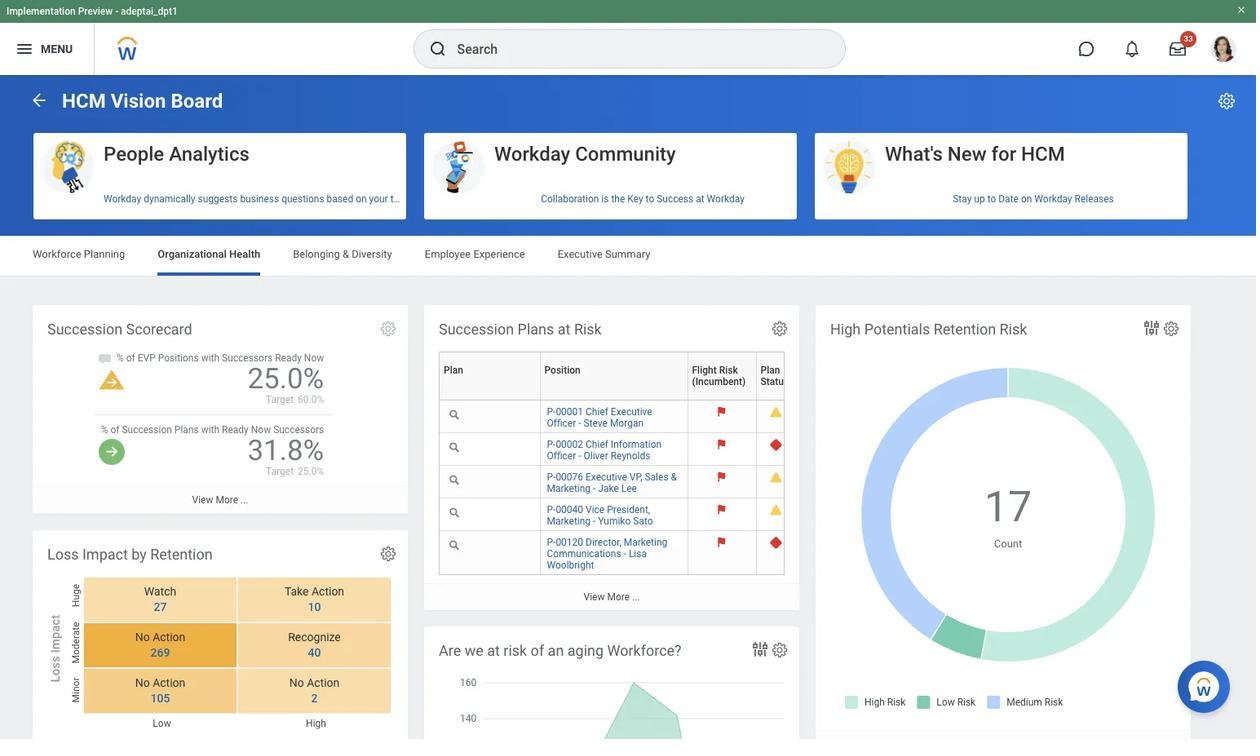 Task type: describe. For each thing, give the bounding box(es) containing it.
1 vertical spatial ready
[[222, 424, 249, 436]]

25.0% target 60.0%
[[248, 362, 324, 406]]

configure succession scorecard image
[[379, 320, 397, 338]]

- for p-00002 chief information officer - oliver reynolds
[[579, 450, 581, 462]]

60.0%
[[298, 394, 324, 406]]

succession up neutral good image
[[122, 424, 172, 436]]

no for no action 269
[[135, 631, 150, 644]]

organizational
[[158, 248, 227, 260]]

implementation preview -   adeptai_dpt1
[[7, 6, 178, 17]]

is
[[602, 193, 609, 204]]

action for 2
[[307, 677, 340, 690]]

huge
[[70, 584, 82, 607]]

plan status button
[[761, 365, 791, 388]]

configure high potentials retention risk image
[[1162, 320, 1180, 338]]

0 horizontal spatial hcm
[[62, 90, 106, 113]]

of for evp
[[126, 353, 135, 364]]

p-00076 executive vp, sales & marketing - jake lee link
[[547, 468, 677, 494]]

questions
[[282, 193, 324, 204]]

risk
[[504, 642, 527, 659]]

... for succession scorecard
[[241, 495, 248, 506]]

action for 10
[[312, 585, 344, 598]]

high potentials retention risk
[[830, 321, 1027, 338]]

no action 269
[[135, 631, 185, 659]]

workforce?
[[607, 642, 682, 659]]

at for risk
[[487, 642, 500, 659]]

105
[[151, 692, 170, 705]]

up
[[974, 193, 985, 204]]

communications
[[547, 548, 621, 560]]

new
[[948, 143, 987, 166]]

view more ... link for succession plans at risk
[[424, 583, 799, 610]]

more for succession scorecard
[[216, 495, 238, 506]]

p-00040 vice president, marketing - yumiko sato
[[547, 504, 653, 527]]

workday inside workday dynamically suggests business questions based on your tenant link
[[104, 193, 141, 204]]

risk for succession plans at risk
[[574, 321, 602, 338]]

what's new for hcm
[[885, 143, 1065, 166]]

marketing inside p-00120 director, marketing communications - lisa woolbright
[[624, 537, 668, 548]]

- for p-00040 vice president, marketing - yumiko sato
[[593, 516, 596, 527]]

00040
[[556, 504, 583, 516]]

269 button
[[141, 645, 172, 661]]

more for succession plans at risk
[[607, 592, 630, 603]]

17 count
[[984, 482, 1032, 550]]

Search Workday  search field
[[457, 31, 811, 67]]

risk inside 'flight risk (incumbent)'
[[719, 365, 738, 376]]

configure and view chart data image for are we at risk of an aging workforce?
[[751, 640, 770, 659]]

marketing inside p-00076 executive vp, sales & marketing - jake lee
[[547, 483, 591, 494]]

high for high
[[306, 718, 326, 729]]

sato
[[633, 516, 653, 527]]

on inside workday dynamically suggests business questions based on your tenant link
[[356, 193, 367, 204]]

are
[[439, 642, 461, 659]]

position
[[545, 365, 581, 376]]

% for % of evp positions with successors ready now
[[117, 353, 124, 364]]

1 to from the left
[[646, 193, 654, 204]]

2 horizontal spatial at
[[696, 193, 705, 204]]

impact for loss impact by retention
[[82, 546, 128, 563]]

25.0% inside 31.8% target 25.0%
[[298, 466, 324, 478]]

00120
[[556, 537, 583, 548]]

loss impact by retention element
[[33, 530, 408, 739]]

collaboration is the key to success at workday link
[[424, 186, 797, 211]]

configure are we at risk of an aging workforce? image
[[771, 641, 789, 659]]

what's new for hcm button
[[815, 133, 1188, 195]]

00001
[[556, 406, 583, 418]]

stay
[[953, 193, 972, 204]]

p-00040 vice president, marketing - yumiko sato link
[[547, 501, 653, 527]]

workforce
[[33, 248, 81, 260]]

% of evp positions with successors ready now
[[117, 353, 324, 364]]

sales
[[645, 472, 669, 483]]

executive inside p-00076 executive vp, sales & marketing - jake lee
[[586, 472, 627, 483]]

configure this page image
[[1217, 91, 1237, 111]]

high for high potentials retention risk
[[830, 321, 861, 338]]

president,
[[607, 504, 650, 516]]

no for no action 105
[[135, 677, 150, 690]]

p-00001 chief executive officer - steve morgan
[[547, 406, 652, 429]]

with for ready
[[201, 424, 220, 436]]

employee experience
[[425, 248, 525, 260]]

we
[[465, 642, 484, 659]]

at for risk
[[558, 321, 571, 338]]

date
[[999, 193, 1019, 204]]

1 horizontal spatial plans
[[518, 321, 554, 338]]

your
[[369, 193, 388, 204]]

p-00120 director, marketing communications - lisa woolbright
[[547, 537, 668, 571]]

lisa
[[629, 548, 647, 560]]

adeptai_dpt1
[[121, 6, 178, 17]]

community
[[575, 143, 676, 166]]

view for succession plans at risk
[[584, 592, 605, 603]]

plan for plan
[[444, 365, 463, 376]]

marketing inside the p-00040 vice president, marketing - yumiko sato
[[547, 516, 591, 527]]

p- for 00002
[[547, 439, 556, 450]]

diversity
[[352, 248, 392, 260]]

succession plans at risk element
[[424, 305, 799, 610]]

stay up to date on workday releases
[[953, 193, 1114, 204]]

people analytics button
[[33, 133, 406, 195]]

lee
[[621, 483, 637, 494]]

success
[[657, 193, 694, 204]]

profile logan mcneil image
[[1211, 36, 1237, 65]]

view more ... link for succession scorecard
[[33, 487, 408, 514]]

health
[[229, 248, 260, 260]]

17
[[984, 482, 1032, 532]]

business
[[240, 193, 279, 204]]

vp,
[[630, 472, 642, 483]]

of for succession
[[111, 424, 120, 436]]

0 horizontal spatial retention
[[150, 546, 213, 563]]

- for p-00001 chief executive officer - steve morgan
[[579, 418, 581, 429]]

minor
[[70, 678, 82, 703]]

high potentials retention risk element
[[816, 305, 1191, 739]]

recognize 40
[[288, 631, 341, 659]]

organizational health
[[158, 248, 260, 260]]

17 button
[[984, 479, 1035, 536]]

officer for 00001
[[547, 418, 576, 429]]

10 button
[[298, 600, 323, 615]]

33 button
[[1160, 31, 1197, 67]]

with for successors
[[201, 353, 220, 364]]

oliver
[[584, 450, 608, 462]]

status
[[761, 376, 789, 388]]

& inside p-00076 executive vp, sales & marketing - jake lee
[[671, 472, 677, 483]]

0 vertical spatial successors
[[222, 353, 273, 364]]

p-00002 chief information officer - oliver reynolds link
[[547, 436, 662, 462]]

flight risk (incumbent) button
[[692, 352, 762, 400]]

belonging & diversity
[[293, 248, 392, 260]]

succession for succession scorecard
[[47, 321, 122, 338]]

2 button
[[301, 691, 320, 706]]

0 vertical spatial 25.0%
[[248, 362, 324, 396]]

0 vertical spatial retention
[[934, 321, 996, 338]]

00076
[[556, 472, 583, 483]]

workday inside stay up to date on workday releases link
[[1035, 193, 1072, 204]]

previous page image
[[29, 90, 49, 110]]

plan status
[[761, 365, 789, 388]]

workday dynamically suggests business questions based on your tenant link
[[33, 186, 418, 211]]

succession for succession plans at risk
[[439, 321, 514, 338]]

on inside stay up to date on workday releases link
[[1021, 193, 1032, 204]]

31.8%
[[248, 434, 324, 468]]

neutral warning image
[[98, 370, 125, 390]]

flight
[[692, 365, 717, 376]]

view more ... for succession scorecard
[[192, 495, 248, 506]]

information
[[611, 439, 662, 450]]

p-00002 chief information officer - oliver reynolds
[[547, 439, 662, 462]]

33
[[1184, 34, 1193, 43]]

inbox large image
[[1170, 41, 1186, 57]]

position button
[[545, 352, 694, 400]]

tab list inside 17 "main content"
[[16, 237, 1240, 276]]

2
[[311, 692, 318, 705]]

hcm inside button
[[1021, 143, 1065, 166]]

0 horizontal spatial now
[[251, 424, 271, 436]]

succession scorecard element
[[33, 305, 408, 514]]



Task type: locate. For each thing, give the bounding box(es) containing it.
view more ... down % of succession plans with ready now successors
[[192, 495, 248, 506]]

1 vertical spatial plans
[[174, 424, 199, 436]]

1 vertical spatial view more ...
[[584, 592, 640, 603]]

... down 'lisa'
[[632, 592, 640, 603]]

- left yumiko
[[593, 516, 596, 527]]

1 horizontal spatial high
[[830, 321, 861, 338]]

officer for 00002
[[547, 450, 576, 462]]

tab list containing workforce planning
[[16, 237, 1240, 276]]

menu banner
[[0, 0, 1256, 75]]

0 vertical spatial view more ... link
[[33, 487, 408, 514]]

chief right 00001 on the left bottom
[[586, 406, 609, 418]]

view more ... for succession plans at risk
[[584, 592, 640, 603]]

1 horizontal spatial view
[[584, 592, 605, 603]]

0 horizontal spatial more
[[216, 495, 238, 506]]

loss impact
[[48, 615, 63, 682]]

no action 105
[[135, 677, 185, 705]]

1 horizontal spatial configure and view chart data image
[[1142, 318, 1162, 338]]

1 horizontal spatial of
[[126, 353, 135, 364]]

0 vertical spatial executive
[[558, 248, 603, 260]]

0 horizontal spatial plans
[[174, 424, 199, 436]]

1 chief from the top
[[586, 406, 609, 418]]

1 horizontal spatial view more ...
[[584, 592, 640, 603]]

- inside the p-00040 vice president, marketing - yumiko sato
[[593, 516, 596, 527]]

neutral good image
[[98, 439, 125, 465]]

1 vertical spatial target
[[266, 466, 294, 478]]

1 horizontal spatial to
[[988, 193, 996, 204]]

view more ... link down p-00120 director, marketing communications - lisa woolbright
[[424, 583, 799, 610]]

0 horizontal spatial successors
[[222, 353, 273, 364]]

2 vertical spatial executive
[[586, 472, 627, 483]]

workday community button
[[424, 133, 797, 195]]

...
[[241, 495, 248, 506], [632, 592, 640, 603]]

hcm right for
[[1021, 143, 1065, 166]]

0 horizontal spatial to
[[646, 193, 654, 204]]

reynolds
[[611, 450, 651, 462]]

0 horizontal spatial ...
[[241, 495, 248, 506]]

marketing down "sato"
[[624, 537, 668, 548]]

officer inside p-00001 chief executive officer - steve morgan
[[547, 418, 576, 429]]

no inside 'no action 105'
[[135, 677, 150, 690]]

p-00076 executive vp, sales & marketing - jake lee
[[547, 472, 677, 494]]

action up 269
[[153, 631, 185, 644]]

2 target from the top
[[266, 466, 294, 478]]

risk
[[574, 321, 602, 338], [1000, 321, 1027, 338], [719, 365, 738, 376]]

2 vertical spatial of
[[531, 642, 544, 659]]

- left 'lisa'
[[624, 548, 626, 560]]

0 horizontal spatial high
[[306, 718, 326, 729]]

stay up to date on workday releases link
[[815, 186, 1188, 211]]

% up neutral good image
[[101, 424, 108, 436]]

based
[[327, 193, 353, 204]]

target for 31.8%
[[266, 466, 294, 478]]

p- up '00120'
[[547, 504, 556, 516]]

of up neutral good image
[[111, 424, 120, 436]]

% for % of succession plans with ready now successors
[[101, 424, 108, 436]]

action up 2
[[307, 677, 340, 690]]

target down % of succession plans with ready now successors
[[266, 466, 294, 478]]

workday up the collaboration
[[494, 143, 570, 166]]

action inside 'no action 105'
[[153, 677, 185, 690]]

for
[[992, 143, 1017, 166]]

configure and view chart data image inside high potentials retention risk element
[[1142, 318, 1162, 338]]

vice
[[586, 504, 605, 516]]

workday inside workday community button
[[494, 143, 570, 166]]

collaboration
[[541, 193, 599, 204]]

- inside menu banner
[[115, 6, 118, 17]]

1 vertical spatial with
[[201, 424, 220, 436]]

1 vertical spatial marketing
[[547, 516, 591, 527]]

... inside succession scorecard element
[[241, 495, 248, 506]]

at right success
[[696, 193, 705, 204]]

0 vertical spatial %
[[117, 353, 124, 364]]

no inside no action 2
[[289, 677, 304, 690]]

0 vertical spatial impact
[[82, 546, 128, 563]]

dynamically
[[144, 193, 195, 204]]

- left "steve"
[[579, 418, 581, 429]]

31.8% target 25.0%
[[248, 434, 324, 478]]

on right date
[[1021, 193, 1032, 204]]

more inside "succession plans at risk" element
[[607, 592, 630, 603]]

view inside succession scorecard element
[[192, 495, 213, 506]]

workforce planning
[[33, 248, 125, 260]]

configure and view chart data image left configure are we at risk of an aging workforce? icon
[[751, 640, 770, 659]]

& right sales
[[671, 472, 677, 483]]

succession plans at risk
[[439, 321, 602, 338]]

2 officer from the top
[[547, 450, 576, 462]]

releases
[[1075, 193, 1114, 204]]

00002
[[556, 439, 583, 450]]

0 horizontal spatial view
[[192, 495, 213, 506]]

0 horizontal spatial on
[[356, 193, 367, 204]]

1 horizontal spatial on
[[1021, 193, 1032, 204]]

chief for steve
[[586, 406, 609, 418]]

key
[[628, 193, 643, 204]]

of left "evp"
[[126, 353, 135, 364]]

p- for 00120
[[547, 537, 556, 548]]

on left your
[[356, 193, 367, 204]]

p-00120 director, marketing communications - lisa woolbright link
[[547, 534, 668, 571]]

... inside "succession plans at risk" element
[[632, 592, 640, 603]]

2 horizontal spatial of
[[531, 642, 544, 659]]

2 to from the left
[[988, 193, 996, 204]]

target
[[266, 394, 294, 406], [266, 466, 294, 478]]

executive left summary
[[558, 248, 603, 260]]

p- inside p-00001 chief executive officer - steve morgan
[[547, 406, 556, 418]]

retention right by
[[150, 546, 213, 563]]

p-00001 chief executive officer - steve morgan link
[[547, 403, 652, 429]]

chief down "steve"
[[586, 439, 609, 450]]

1 vertical spatial more
[[607, 592, 630, 603]]

view more ... inside succession scorecard element
[[192, 495, 248, 506]]

25.0% down "60.0%" on the left of page
[[298, 466, 324, 478]]

of left an
[[531, 642, 544, 659]]

configure succession plans at risk image
[[771, 320, 789, 338]]

high left potentials
[[830, 321, 861, 338]]

% of succession plans with ready now successors
[[101, 424, 324, 436]]

notifications large image
[[1124, 41, 1140, 57]]

plans inside succession scorecard element
[[174, 424, 199, 436]]

1 horizontal spatial %
[[117, 353, 124, 364]]

impact left by
[[82, 546, 128, 563]]

watch
[[144, 585, 176, 598]]

1 with from the top
[[201, 353, 220, 364]]

0 vertical spatial view more ...
[[192, 495, 248, 506]]

1 horizontal spatial now
[[304, 353, 324, 364]]

1 vertical spatial executive
[[611, 406, 652, 418]]

executive down 'oliver'
[[586, 472, 627, 483]]

25.0%
[[248, 362, 324, 396], [298, 466, 324, 478]]

configure and view chart data image for high potentials retention risk
[[1142, 318, 1162, 338]]

0 vertical spatial chief
[[586, 406, 609, 418]]

1 vertical spatial view more ... link
[[424, 583, 799, 610]]

succession up "neutral warning" icon
[[47, 321, 122, 338]]

- left jake
[[593, 483, 596, 494]]

p- for 00001
[[547, 406, 556, 418]]

1 vertical spatial successors
[[273, 424, 324, 436]]

ready down 25.0% target 60.0%
[[222, 424, 249, 436]]

1 vertical spatial %
[[101, 424, 108, 436]]

menu button
[[0, 23, 94, 75]]

p- for 00076
[[547, 472, 556, 483]]

to right "up"
[[988, 193, 996, 204]]

& left diversity
[[343, 248, 349, 260]]

1 vertical spatial hcm
[[1021, 143, 1065, 166]]

2 vertical spatial marketing
[[624, 537, 668, 548]]

ready up "60.0%" on the left of page
[[275, 353, 302, 364]]

plan down succession plans at risk on the left
[[444, 365, 463, 376]]

... for succession plans at risk
[[632, 592, 640, 603]]

no up 2 button on the left bottom of the page
[[289, 677, 304, 690]]

p- inside p-00120 director, marketing communications - lisa woolbright
[[547, 537, 556, 548]]

workday community
[[494, 143, 676, 166]]

chief for oliver
[[586, 439, 609, 450]]

0 vertical spatial marketing
[[547, 483, 591, 494]]

loss for loss impact by retention
[[47, 546, 79, 563]]

0 vertical spatial of
[[126, 353, 135, 364]]

1 horizontal spatial successors
[[273, 424, 324, 436]]

officer up 00002
[[547, 418, 576, 429]]

no action 2
[[289, 677, 340, 705]]

-
[[115, 6, 118, 17], [579, 418, 581, 429], [579, 450, 581, 462], [593, 483, 596, 494], [593, 516, 596, 527], [624, 548, 626, 560]]

1 vertical spatial ...
[[632, 592, 640, 603]]

marketing up '00120'
[[547, 516, 591, 527]]

1 on from the left
[[356, 193, 367, 204]]

workday down people
[[104, 193, 141, 204]]

more inside succession scorecard element
[[216, 495, 238, 506]]

0 vertical spatial ready
[[275, 353, 302, 364]]

officer up 00076
[[547, 450, 576, 462]]

workday right success
[[707, 193, 745, 204]]

1 horizontal spatial plan
[[761, 365, 780, 376]]

suggests
[[198, 193, 238, 204]]

- for p-00120 director, marketing communications - lisa woolbright
[[624, 548, 626, 560]]

p- up 00040
[[547, 472, 556, 483]]

0 vertical spatial target
[[266, 394, 294, 406]]

marketing
[[547, 483, 591, 494], [547, 516, 591, 527], [624, 537, 668, 548]]

p- up 00002
[[547, 406, 556, 418]]

2 loss from the top
[[48, 656, 63, 682]]

workday left releases
[[1035, 193, 1072, 204]]

menu
[[41, 42, 73, 55]]

search image
[[428, 39, 447, 59]]

configure loss impact by retention image
[[379, 545, 397, 563]]

close environment banner image
[[1237, 5, 1247, 15]]

p- for 00040
[[547, 504, 556, 516]]

low
[[153, 718, 171, 729]]

configure and view chart data image
[[1142, 318, 1162, 338], [751, 640, 770, 659]]

risk for high potentials retention risk
[[1000, 321, 1027, 338]]

p- down 00001 on the left bottom
[[547, 439, 556, 450]]

25.0% up 31.8%
[[248, 362, 324, 396]]

action for 269
[[153, 631, 185, 644]]

now
[[304, 353, 324, 364], [251, 424, 271, 436]]

view
[[192, 495, 213, 506], [584, 592, 605, 603]]

1 vertical spatial retention
[[150, 546, 213, 563]]

action inside no action 269
[[153, 631, 185, 644]]

on
[[356, 193, 367, 204], [1021, 193, 1032, 204]]

plan inside plan status
[[761, 365, 780, 376]]

are we at risk of an aging workforce? element
[[424, 627, 799, 739]]

action inside no action 2
[[307, 677, 340, 690]]

action for 105
[[153, 677, 185, 690]]

plans down positions
[[174, 424, 199, 436]]

1 vertical spatial officer
[[547, 450, 576, 462]]

loss up huge on the left
[[47, 546, 79, 563]]

1 vertical spatial at
[[558, 321, 571, 338]]

40
[[308, 646, 321, 659]]

0 horizontal spatial impact
[[48, 615, 63, 653]]

27
[[154, 601, 167, 614]]

collaboration is the key to success at workday
[[541, 193, 745, 204]]

people
[[104, 143, 164, 166]]

0 vertical spatial plans
[[518, 321, 554, 338]]

- left 'oliver'
[[579, 450, 581, 462]]

%
[[117, 353, 124, 364], [101, 424, 108, 436]]

- inside p-00076 executive vp, sales & marketing - jake lee
[[593, 483, 596, 494]]

more down % of succession plans with ready now successors
[[216, 495, 238, 506]]

- inside p-00001 chief executive officer - steve morgan
[[579, 418, 581, 429]]

vision
[[111, 90, 166, 113]]

0 horizontal spatial ready
[[222, 424, 249, 436]]

p- inside the p-00040 vice president, marketing - yumiko sato
[[547, 504, 556, 516]]

executive inside p-00001 chief executive officer - steve morgan
[[611, 406, 652, 418]]

0 horizontal spatial configure and view chart data image
[[751, 640, 770, 659]]

retention right potentials
[[934, 321, 996, 338]]

0 vertical spatial hcm
[[62, 90, 106, 113]]

target inside 31.8% target 25.0%
[[266, 466, 294, 478]]

hcm
[[62, 90, 106, 113], [1021, 143, 1065, 166]]

officer inside p-00002 chief information officer - oliver reynolds
[[547, 450, 576, 462]]

1 vertical spatial loss
[[48, 656, 63, 682]]

1 horizontal spatial ready
[[275, 353, 302, 364]]

1 vertical spatial 25.0%
[[298, 466, 324, 478]]

0 horizontal spatial of
[[111, 424, 120, 436]]

0 vertical spatial with
[[201, 353, 220, 364]]

people analytics
[[104, 143, 250, 166]]

positions
[[158, 353, 199, 364]]

action up 10
[[312, 585, 344, 598]]

1 horizontal spatial hcm
[[1021, 143, 1065, 166]]

target for 25.0%
[[266, 394, 294, 406]]

0 vertical spatial configure and view chart data image
[[1142, 318, 1162, 338]]

now up "60.0%" on the left of page
[[304, 353, 324, 364]]

1 horizontal spatial ...
[[632, 592, 640, 603]]

at right we
[[487, 642, 500, 659]]

- right preview on the top left of page
[[115, 6, 118, 17]]

chief inside p-00001 chief executive officer - steve morgan
[[586, 406, 609, 418]]

p- up "woolbright"
[[547, 537, 556, 548]]

1 horizontal spatial view more ... link
[[424, 583, 799, 610]]

summary
[[605, 248, 651, 260]]

1 horizontal spatial at
[[558, 321, 571, 338]]

1 horizontal spatial &
[[671, 472, 677, 483]]

aging
[[568, 642, 604, 659]]

plans up position
[[518, 321, 554, 338]]

0 vertical spatial high
[[830, 321, 861, 338]]

0 horizontal spatial view more ...
[[192, 495, 248, 506]]

successors right positions
[[222, 353, 273, 364]]

an
[[548, 642, 564, 659]]

potentials
[[864, 321, 930, 338]]

with right positions
[[201, 353, 220, 364]]

view inside "succession plans at risk" element
[[584, 592, 605, 603]]

no inside no action 269
[[135, 631, 150, 644]]

justify image
[[15, 39, 34, 59]]

1 target from the top
[[266, 394, 294, 406]]

1 vertical spatial high
[[306, 718, 326, 729]]

with
[[201, 353, 220, 364], [201, 424, 220, 436]]

p-
[[547, 406, 556, 418], [547, 439, 556, 450], [547, 472, 556, 483], [547, 504, 556, 516], [547, 537, 556, 548]]

ready
[[275, 353, 302, 364], [222, 424, 249, 436]]

configure and view chart data image inside 'are we at risk of an aging workforce?' element
[[751, 640, 770, 659]]

impact
[[82, 546, 128, 563], [48, 615, 63, 653]]

p- inside p-00076 executive vp, sales & marketing - jake lee
[[547, 472, 556, 483]]

3 p- from the top
[[547, 472, 556, 483]]

hcm vision board
[[62, 90, 223, 113]]

view more ... down p-00120 director, marketing communications - lisa woolbright
[[584, 592, 640, 603]]

target inside 25.0% target 60.0%
[[266, 394, 294, 406]]

plan down configure succession plans at risk icon
[[761, 365, 780, 376]]

by
[[132, 546, 147, 563]]

plan for plan status
[[761, 365, 780, 376]]

chief
[[586, 406, 609, 418], [586, 439, 609, 450]]

0 horizontal spatial at
[[487, 642, 500, 659]]

0 vertical spatial loss
[[47, 546, 79, 563]]

loss impact by retention
[[47, 546, 213, 563]]

employee
[[425, 248, 471, 260]]

17 main content
[[0, 75, 1256, 739]]

impact for loss impact
[[48, 615, 63, 653]]

40 button
[[298, 645, 323, 661]]

view down "woolbright"
[[584, 592, 605, 603]]

executive up information
[[611, 406, 652, 418]]

4 p- from the top
[[547, 504, 556, 516]]

evp
[[138, 353, 156, 364]]

to right key
[[646, 193, 654, 204]]

... down 31.8% target 25.0%
[[241, 495, 248, 506]]

chief inside p-00002 chief information officer - oliver reynolds
[[586, 439, 609, 450]]

more down p-00120 director, marketing communications - lisa woolbright
[[607, 592, 630, 603]]

with down % of evp positions with successors ready now
[[201, 424, 220, 436]]

impact left moderate
[[48, 615, 63, 653]]

workday inside collaboration is the key to success at workday link
[[707, 193, 745, 204]]

view more ... link down % of succession plans with ready now successors
[[33, 487, 408, 514]]

269
[[151, 646, 170, 659]]

5 p- from the top
[[547, 537, 556, 548]]

0 vertical spatial more
[[216, 495, 238, 506]]

1 p- from the top
[[547, 406, 556, 418]]

10
[[308, 601, 321, 614]]

experience
[[473, 248, 525, 260]]

high down 2
[[306, 718, 326, 729]]

2 on from the left
[[1021, 193, 1032, 204]]

2 vertical spatial at
[[487, 642, 500, 659]]

0 vertical spatial officer
[[547, 418, 576, 429]]

0 vertical spatial ...
[[241, 495, 248, 506]]

to
[[646, 193, 654, 204], [988, 193, 996, 204]]

0 vertical spatial at
[[696, 193, 705, 204]]

1 vertical spatial now
[[251, 424, 271, 436]]

view for succession scorecard
[[192, 495, 213, 506]]

target left "60.0%" on the left of page
[[266, 394, 294, 406]]

2 horizontal spatial risk
[[1000, 321, 1027, 338]]

yumiko
[[598, 516, 631, 527]]

0 vertical spatial now
[[304, 353, 324, 364]]

1 plan from the left
[[444, 365, 463, 376]]

loss left minor
[[48, 656, 63, 682]]

action up 105
[[153, 677, 185, 690]]

no
[[135, 631, 150, 644], [135, 677, 150, 690], [289, 677, 304, 690]]

no up 105 button
[[135, 677, 150, 690]]

view down % of succession plans with ready now successors
[[192, 495, 213, 506]]

hcm right previous page image
[[62, 90, 106, 113]]

marketing up 00040
[[547, 483, 591, 494]]

take action 10
[[285, 585, 344, 614]]

1 vertical spatial configure and view chart data image
[[751, 640, 770, 659]]

view more ... inside "succession plans at risk" element
[[584, 592, 640, 603]]

are we at risk of an aging workforce?
[[439, 642, 682, 659]]

1 horizontal spatial risk
[[719, 365, 738, 376]]

action inside the take action 10
[[312, 585, 344, 598]]

0 horizontal spatial plan
[[444, 365, 463, 376]]

no up "269" button in the left bottom of the page
[[135, 631, 150, 644]]

board
[[171, 90, 223, 113]]

moderate
[[70, 622, 82, 664]]

0 horizontal spatial %
[[101, 424, 108, 436]]

1 vertical spatial chief
[[586, 439, 609, 450]]

the
[[611, 193, 625, 204]]

p- inside p-00002 chief information officer - oliver reynolds
[[547, 439, 556, 450]]

0 horizontal spatial &
[[343, 248, 349, 260]]

1 loss from the top
[[47, 546, 79, 563]]

2 with from the top
[[201, 424, 220, 436]]

high inside the loss impact by retention element
[[306, 718, 326, 729]]

0 horizontal spatial view more ... link
[[33, 487, 408, 514]]

action
[[312, 585, 344, 598], [153, 631, 185, 644], [153, 677, 185, 690], [307, 677, 340, 690]]

- inside p-00120 director, marketing communications - lisa woolbright
[[624, 548, 626, 560]]

loss for loss impact
[[48, 656, 63, 682]]

planning
[[84, 248, 125, 260]]

0 vertical spatial view
[[192, 495, 213, 506]]

1 horizontal spatial more
[[607, 592, 630, 603]]

no for no action 2
[[289, 677, 304, 690]]

1 vertical spatial &
[[671, 472, 677, 483]]

at up position
[[558, 321, 571, 338]]

- inside p-00002 chief information officer - oliver reynolds
[[579, 450, 581, 462]]

1 vertical spatial impact
[[48, 615, 63, 653]]

1 vertical spatial view
[[584, 592, 605, 603]]

successors down "60.0%" on the left of page
[[273, 424, 324, 436]]

2 plan from the left
[[761, 365, 780, 376]]

0 vertical spatial &
[[343, 248, 349, 260]]

now down 25.0% target 60.0%
[[251, 424, 271, 436]]

tab list
[[16, 237, 1240, 276]]

1 officer from the top
[[547, 418, 576, 429]]

at
[[696, 193, 705, 204], [558, 321, 571, 338], [487, 642, 500, 659]]

27 button
[[144, 600, 169, 615]]

1 horizontal spatial retention
[[934, 321, 996, 338]]

preview
[[78, 6, 113, 17]]

% up "neutral warning" icon
[[117, 353, 124, 364]]

succession up plan button
[[439, 321, 514, 338]]

configure and view chart data image left configure high potentials retention risk image
[[1142, 318, 1162, 338]]

2 chief from the top
[[586, 439, 609, 450]]

2 p- from the top
[[547, 439, 556, 450]]



Task type: vqa. For each thing, say whether or not it's contained in the screenshot.
Marketing
yes



